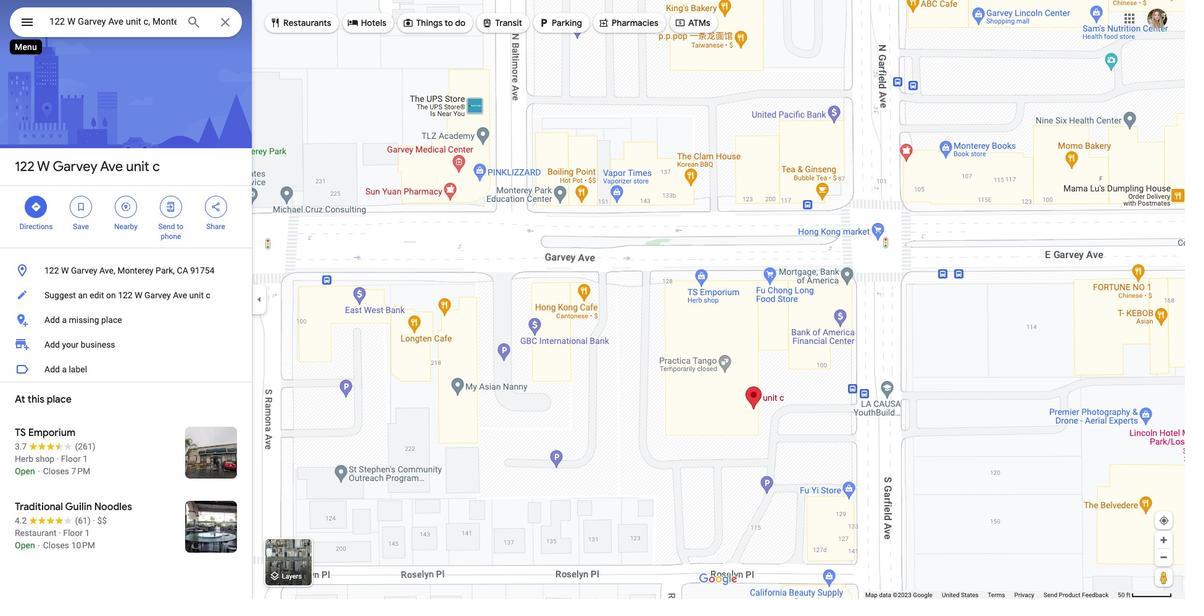 Task type: describe. For each thing, give the bounding box(es) containing it.
send for send product feedback
[[1044, 592, 1058, 599]]

traditional guilin noodles
[[15, 501, 132, 513]]

at this place
[[15, 393, 72, 406]]

ave inside suggest an edit on 122 w garvey ave unit c button
[[173, 290, 187, 300]]

united
[[942, 592, 960, 599]]


[[75, 200, 87, 214]]

an
[[78, 290, 88, 300]]

map data ©2023 google
[[866, 592, 933, 599]]

122 w garvey ave, monterey park, ca 91754 button
[[0, 258, 252, 283]]

actions for 122 w garvey ave unit c region
[[0, 186, 252, 248]]

do
[[455, 17, 466, 28]]

add your business link
[[0, 332, 252, 357]]


[[270, 16, 281, 30]]

1 vertical spatial ·
[[93, 516, 95, 526]]

park,
[[156, 266, 175, 275]]


[[403, 16, 414, 30]]

50 ft
[[1119, 592, 1131, 599]]

©2023
[[893, 592, 912, 599]]


[[120, 200, 132, 214]]

show your location image
[[1159, 515, 1170, 526]]

add a missing place button
[[0, 308, 252, 332]]

price: moderate image
[[97, 516, 107, 526]]

w for 122 w garvey ave, monterey park, ca 91754
[[61, 266, 69, 275]]

unit inside button
[[189, 290, 204, 300]]

 atms
[[675, 16, 711, 30]]

collapse side panel image
[[253, 293, 266, 306]]


[[482, 16, 493, 30]]

add a label button
[[0, 357, 252, 382]]


[[348, 16, 359, 30]]

send for send to phone
[[158, 222, 175, 231]]

0 vertical spatial unit
[[126, 158, 149, 175]]

 button
[[10, 7, 44, 40]]

monterey
[[117, 266, 154, 275]]

add for add your business
[[44, 340, 60, 350]]

on
[[106, 290, 116, 300]]

closes inside the herb shop · floor 1 open ⋅ closes 7 pm
[[43, 466, 69, 476]]

· inside restaurant · floor 1 open ⋅ closes 10 pm
[[59, 528, 61, 538]]

 parking
[[539, 16, 582, 30]]

to inside ' things to do'
[[445, 17, 453, 28]]

 things to do
[[403, 16, 466, 30]]


[[598, 16, 610, 30]]

feedback
[[1083, 592, 1109, 599]]

privacy
[[1015, 592, 1035, 599]]

label
[[69, 364, 87, 374]]

data
[[880, 592, 892, 599]]

$$
[[97, 516, 107, 526]]

ts emporium
[[15, 427, 76, 439]]

shop
[[35, 454, 54, 464]]

directions
[[19, 222, 53, 231]]

a for label
[[62, 364, 67, 374]]

ca
[[177, 266, 188, 275]]

3.7 stars 261 reviews image
[[15, 440, 96, 453]]

terms button
[[988, 591, 1006, 599]]

traditional
[[15, 501, 63, 513]]

pharmacies
[[612, 17, 659, 28]]

send product feedback
[[1044, 592, 1109, 599]]

2 vertical spatial w
[[135, 290, 142, 300]]

at
[[15, 393, 25, 406]]

hotels
[[361, 17, 387, 28]]

send to phone
[[158, 222, 183, 241]]

w for 122 w garvey ave unit c
[[37, 158, 50, 175]]

50 ft button
[[1119, 592, 1173, 599]]

things
[[416, 17, 443, 28]]


[[165, 200, 177, 214]]

google maps element
[[0, 0, 1186, 599]]

your
[[62, 340, 79, 350]]

united states button
[[942, 591, 979, 599]]

1 inside restaurant · floor 1 open ⋅ closes 10 pm
[[85, 528, 90, 538]]

restaurant
[[15, 528, 57, 538]]

share
[[206, 222, 225, 231]]

7 pm
[[71, 466, 90, 476]]

 restaurants
[[270, 16, 331, 30]]

⋅ inside restaurant · floor 1 open ⋅ closes 10 pm
[[37, 540, 41, 550]]

add a label
[[44, 364, 87, 374]]

garvey for ave
[[53, 158, 97, 175]]

(61)
[[75, 516, 91, 526]]

c inside suggest an edit on 122 w garvey ave unit c button
[[206, 290, 210, 300]]

· $$
[[93, 516, 107, 526]]

layers
[[282, 573, 302, 581]]

floor inside restaurant · floor 1 open ⋅ closes 10 pm
[[63, 528, 83, 538]]

footer inside google maps element
[[866, 591, 1119, 599]]

add for add a label
[[44, 364, 60, 374]]

show street view coverage image
[[1156, 568, 1174, 587]]

add a missing place
[[44, 315, 122, 325]]



Task type: locate. For each thing, give the bounding box(es) containing it.
open down restaurant
[[15, 540, 35, 550]]

0 vertical spatial ⋅
[[37, 466, 41, 476]]

1 horizontal spatial place
[[101, 315, 122, 325]]

(261)
[[75, 442, 96, 452]]

to
[[445, 17, 453, 28], [177, 222, 183, 231]]

unit up ""
[[126, 158, 149, 175]]

0 vertical spatial garvey
[[53, 158, 97, 175]]

0 vertical spatial send
[[158, 222, 175, 231]]

 pharmacies
[[598, 16, 659, 30]]

122 right on
[[118, 290, 133, 300]]

1 vertical spatial place
[[47, 393, 72, 406]]

a left the label
[[62, 364, 67, 374]]

0 vertical spatial c
[[153, 158, 160, 175]]

herb
[[15, 454, 33, 464]]

2 vertical spatial add
[[44, 364, 60, 374]]

send
[[158, 222, 175, 231], [1044, 592, 1058, 599]]

4.2 stars 61 reviews image
[[15, 515, 91, 527]]

google
[[914, 592, 933, 599]]

1 horizontal spatial send
[[1044, 592, 1058, 599]]

122 w garvey ave unit c
[[15, 158, 160, 175]]

0 vertical spatial closes
[[43, 466, 69, 476]]

united states
[[942, 592, 979, 599]]

garvey for ave,
[[71, 266, 97, 275]]

w
[[37, 158, 50, 175], [61, 266, 69, 275], [135, 290, 142, 300]]

1 ⋅ from the top
[[37, 466, 41, 476]]

1 vertical spatial 122
[[44, 266, 59, 275]]

1 vertical spatial unit
[[189, 290, 204, 300]]

0 vertical spatial to
[[445, 17, 453, 28]]

edit
[[90, 290, 104, 300]]

c
[[153, 158, 160, 175], [206, 290, 210, 300]]

suggest
[[44, 290, 76, 300]]


[[20, 14, 35, 31]]

1 vertical spatial 1
[[85, 528, 90, 538]]

1 vertical spatial to
[[177, 222, 183, 231]]

footer
[[866, 591, 1119, 599]]

business
[[81, 340, 115, 350]]

 hotels
[[348, 16, 387, 30]]

0 vertical spatial a
[[62, 315, 67, 325]]

garvey
[[53, 158, 97, 175], [71, 266, 97, 275], [145, 290, 171, 300]]

add
[[44, 315, 60, 325], [44, 340, 60, 350], [44, 364, 60, 374]]

ts
[[15, 427, 26, 439]]

suggest an edit on 122 w garvey ave unit c button
[[0, 283, 252, 308]]

2 vertical spatial ·
[[59, 528, 61, 538]]

a for missing
[[62, 315, 67, 325]]

floor down (61)
[[63, 528, 83, 538]]

garvey left ave,
[[71, 266, 97, 275]]

122 w garvey ave unit c main content
[[0, 0, 252, 599]]

unit down the 91754
[[189, 290, 204, 300]]

suggest an edit on 122 w garvey ave unit c
[[44, 290, 210, 300]]

c down the 91754
[[206, 290, 210, 300]]

emporium
[[28, 427, 76, 439]]

0 horizontal spatial 122
[[15, 158, 34, 175]]

2 a from the top
[[62, 364, 67, 374]]

122 up 
[[15, 158, 34, 175]]

0 vertical spatial open
[[15, 466, 35, 476]]

1 horizontal spatial 122
[[44, 266, 59, 275]]

122 w garvey ave, monterey park, ca 91754
[[44, 266, 215, 275]]

noodles
[[94, 501, 132, 513]]

open inside restaurant · floor 1 open ⋅ closes 10 pm
[[15, 540, 35, 550]]

to left do
[[445, 17, 453, 28]]

1 horizontal spatial to
[[445, 17, 453, 28]]

⋅ inside the herb shop · floor 1 open ⋅ closes 7 pm
[[37, 466, 41, 476]]

1 up 10 pm
[[85, 528, 90, 538]]

0 vertical spatial 122
[[15, 158, 34, 175]]

to inside send to phone
[[177, 222, 183, 231]]

1 vertical spatial c
[[206, 290, 210, 300]]

1 vertical spatial closes
[[43, 540, 69, 550]]

1 vertical spatial a
[[62, 364, 67, 374]]

1 open from the top
[[15, 466, 35, 476]]


[[539, 16, 550, 30]]

0 horizontal spatial w
[[37, 158, 50, 175]]

ave,
[[99, 266, 115, 275]]

1 vertical spatial ⋅
[[37, 540, 41, 550]]

nearby
[[114, 222, 138, 231]]

122 for 122 w garvey ave unit c
[[15, 158, 34, 175]]

0 vertical spatial add
[[44, 315, 60, 325]]

missing
[[69, 315, 99, 325]]

open inside the herb shop · floor 1 open ⋅ closes 7 pm
[[15, 466, 35, 476]]

⋅
[[37, 466, 41, 476], [37, 540, 41, 550]]

0 vertical spatial ·
[[57, 454, 59, 464]]

zoom out image
[[1160, 553, 1169, 562]]

closes
[[43, 466, 69, 476], [43, 540, 69, 550]]

· inside the herb shop · floor 1 open ⋅ closes 7 pm
[[57, 454, 59, 464]]

add left your
[[44, 340, 60, 350]]

1 horizontal spatial unit
[[189, 290, 204, 300]]

122 W Garvey Ave unit c, Monterey Park, CA 91754 field
[[10, 7, 242, 37]]

1 vertical spatial garvey
[[71, 266, 97, 275]]

3 add from the top
[[44, 364, 60, 374]]

· left price: moderate "icon"
[[93, 516, 95, 526]]

add left the label
[[44, 364, 60, 374]]

0 horizontal spatial to
[[177, 222, 183, 231]]

add for add a missing place
[[44, 315, 60, 325]]

footer containing map data ©2023 google
[[866, 591, 1119, 599]]

place down on
[[101, 315, 122, 325]]

2 ⋅ from the top
[[37, 540, 41, 550]]

50
[[1119, 592, 1126, 599]]

w down monterey
[[135, 290, 142, 300]]

None field
[[49, 14, 177, 29]]

0 horizontal spatial c
[[153, 158, 160, 175]]

1 closes from the top
[[43, 466, 69, 476]]

1 a from the top
[[62, 315, 67, 325]]

1 vertical spatial send
[[1044, 592, 1058, 599]]


[[31, 200, 42, 214]]

place inside button
[[101, 315, 122, 325]]

· down 4.2 stars 61 reviews image
[[59, 528, 61, 538]]

guilin
[[65, 501, 92, 513]]

⋅ down shop
[[37, 466, 41, 476]]

herb shop · floor 1 open ⋅ closes 7 pm
[[15, 454, 90, 476]]

1 inside the herb shop · floor 1 open ⋅ closes 7 pm
[[83, 454, 88, 464]]

product
[[1060, 592, 1081, 599]]

google account: michelle dermenjian  
(michelle.dermenjian@adept.ai) image
[[1148, 8, 1168, 28]]

0 vertical spatial 1
[[83, 454, 88, 464]]

91754
[[190, 266, 215, 275]]

garvey down park,
[[145, 290, 171, 300]]

atms
[[689, 17, 711, 28]]

terms
[[988, 592, 1006, 599]]

0 horizontal spatial unit
[[126, 158, 149, 175]]


[[210, 200, 221, 214]]

none field inside '122 w garvey ave unit c, monterey park, ca 91754' field
[[49, 14, 177, 29]]

restaurant · floor 1 open ⋅ closes 10 pm
[[15, 528, 95, 550]]

garvey up 
[[53, 158, 97, 175]]

parking
[[552, 17, 582, 28]]

2 open from the top
[[15, 540, 35, 550]]

0 vertical spatial place
[[101, 315, 122, 325]]

map
[[866, 592, 878, 599]]

2 vertical spatial 122
[[118, 290, 133, 300]]

closes inside restaurant · floor 1 open ⋅ closes 10 pm
[[43, 540, 69, 550]]

2 add from the top
[[44, 340, 60, 350]]

w up 
[[37, 158, 50, 175]]

1 vertical spatial add
[[44, 340, 60, 350]]

transit
[[496, 17, 523, 28]]

floor
[[61, 454, 81, 464], [63, 528, 83, 538]]

 transit
[[482, 16, 523, 30]]

phone
[[161, 232, 181, 241]]

w up suggest
[[61, 266, 69, 275]]

a
[[62, 315, 67, 325], [62, 364, 67, 374]]

1 vertical spatial ave
[[173, 290, 187, 300]]

0 horizontal spatial ave
[[100, 158, 123, 175]]

0 horizontal spatial send
[[158, 222, 175, 231]]

1 add from the top
[[44, 315, 60, 325]]

2 horizontal spatial w
[[135, 290, 142, 300]]

0 vertical spatial ave
[[100, 158, 123, 175]]

to up phone
[[177, 222, 183, 231]]

2 vertical spatial garvey
[[145, 290, 171, 300]]

1 horizontal spatial ave
[[173, 290, 187, 300]]

 search field
[[10, 7, 242, 40]]

send inside button
[[1044, 592, 1058, 599]]

ave down ca
[[173, 290, 187, 300]]

send up phone
[[158, 222, 175, 231]]

2 horizontal spatial 122
[[118, 290, 133, 300]]

10 pm
[[71, 540, 95, 550]]

add down suggest
[[44, 315, 60, 325]]

3.7
[[15, 442, 27, 452]]

open down herb
[[15, 466, 35, 476]]

⋅ down restaurant
[[37, 540, 41, 550]]

send product feedback button
[[1044, 591, 1109, 599]]

states
[[962, 592, 979, 599]]

1 horizontal spatial c
[[206, 290, 210, 300]]

0 vertical spatial floor
[[61, 454, 81, 464]]

1 vertical spatial w
[[61, 266, 69, 275]]

ave up ""
[[100, 158, 123, 175]]

privacy button
[[1015, 591, 1035, 599]]

· down 3.7 stars 261 reviews image
[[57, 454, 59, 464]]

closes down restaurant
[[43, 540, 69, 550]]

restaurants
[[284, 17, 331, 28]]


[[675, 16, 686, 30]]

0 vertical spatial w
[[37, 158, 50, 175]]

add your business
[[44, 340, 115, 350]]

floor inside the herb shop · floor 1 open ⋅ closes 7 pm
[[61, 454, 81, 464]]

0 horizontal spatial place
[[47, 393, 72, 406]]

4.2
[[15, 516, 27, 526]]

this
[[28, 393, 45, 406]]

1 down (261) at the bottom
[[83, 454, 88, 464]]

place
[[101, 315, 122, 325], [47, 393, 72, 406]]

place right this
[[47, 393, 72, 406]]

122 inside suggest an edit on 122 w garvey ave unit c button
[[118, 290, 133, 300]]

floor up 7 pm
[[61, 454, 81, 464]]

122 for 122 w garvey ave, monterey park, ca 91754
[[44, 266, 59, 275]]

zoom in image
[[1160, 536, 1169, 545]]

send inside send to phone
[[158, 222, 175, 231]]

1 vertical spatial floor
[[63, 528, 83, 538]]

122 up suggest
[[44, 266, 59, 275]]

send left product
[[1044, 592, 1058, 599]]

2 closes from the top
[[43, 540, 69, 550]]

ft
[[1127, 592, 1131, 599]]

ave
[[100, 158, 123, 175], [173, 290, 187, 300]]

c up actions for 122 w garvey ave unit c region
[[153, 158, 160, 175]]

122 inside 122 w garvey ave, monterey park, ca 91754 button
[[44, 266, 59, 275]]

a left missing
[[62, 315, 67, 325]]

1 vertical spatial open
[[15, 540, 35, 550]]

closes down shop
[[43, 466, 69, 476]]

1 horizontal spatial w
[[61, 266, 69, 275]]



Task type: vqa. For each thing, say whether or not it's contained in the screenshot.
"122 W Garvey Ave unit c"
yes



